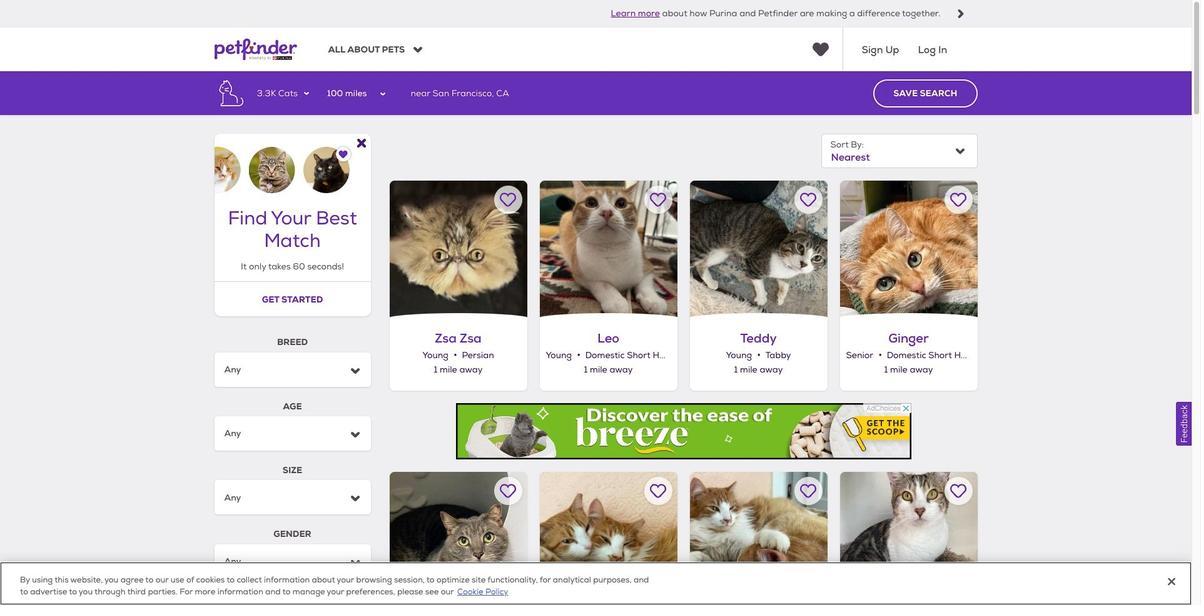Task type: describe. For each thing, give the bounding box(es) containing it.
leo, adoptable cat, young male domestic short hair & tabby mix, 1 mile away. image
[[540, 181, 677, 319]]

petfinder home image
[[214, 28, 297, 72]]

potential cat matches image
[[214, 134, 371, 193]]

privacy alert dialog
[[0, 562, 1192, 606]]

scout, adoptable cat, adult male domestic short hair & tabby mix, 1 mile away. image
[[389, 473, 527, 606]]

advertisement element
[[456, 404, 911, 460]]



Task type: locate. For each thing, give the bounding box(es) containing it.
teddy, adoptable cat, young male tabby, 1 mile away. image
[[690, 181, 827, 319]]

zsa zsa, adoptable cat, young female persian, 1 mile away. image
[[389, 181, 527, 319]]

main content
[[0, 72, 1192, 606]]

finn, adoptable cat, adult male domestic short hair & tabby mix, 1 mile away. image
[[840, 473, 978, 606]]

ginger, adoptable cat, senior female domestic short hair & tabby mix, 1 mile away. image
[[840, 181, 978, 319]]

goldie hawn, adoptable cat, young female domestic short hair & tabby mix, 1 mile away. image
[[540, 473, 677, 606]]

kurt russell, adoptable cat, young male domestic long hair & norwegian forest cat mix, 1 mile away. image
[[690, 473, 827, 606]]



Task type: vqa. For each thing, say whether or not it's contained in the screenshot.
Favorite Spring icon
no



